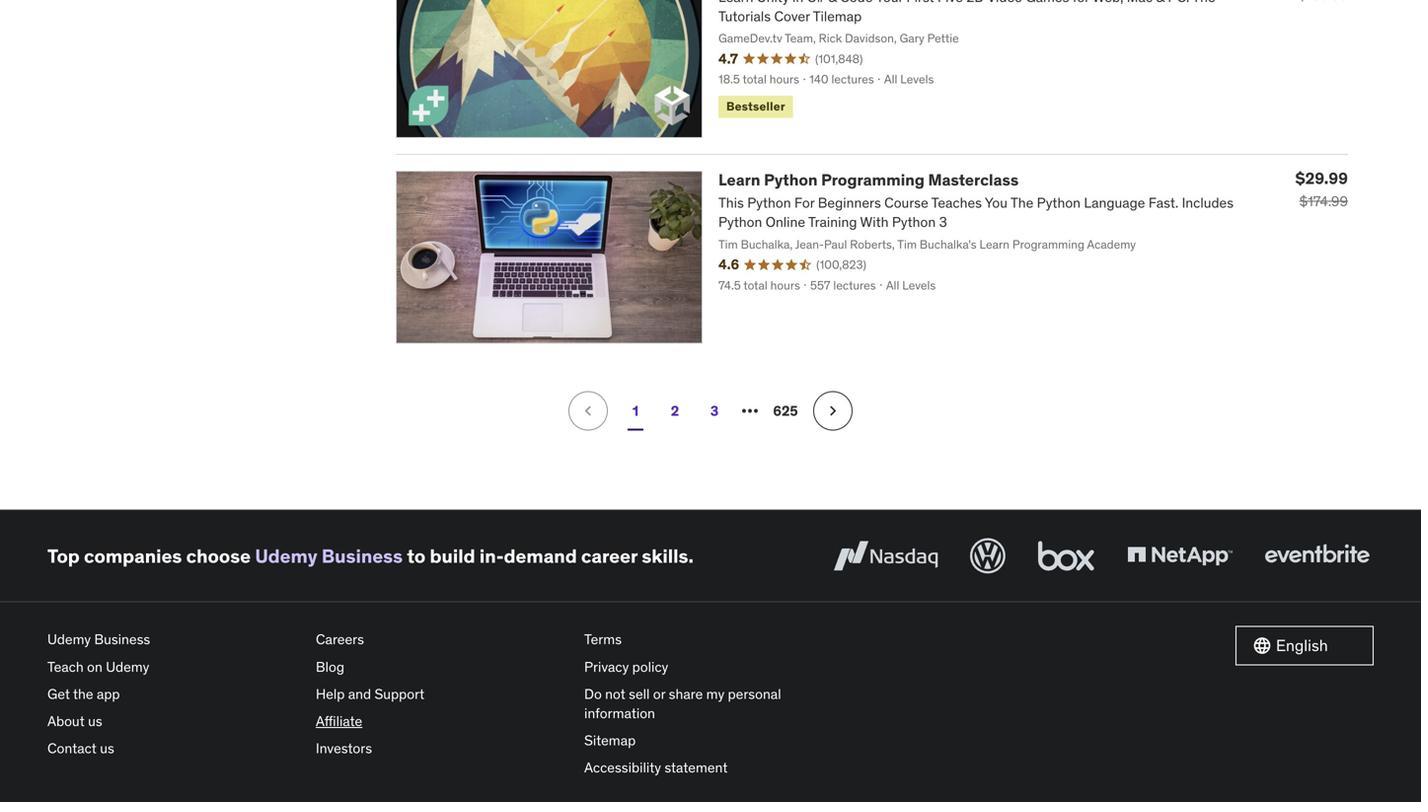 Task type: locate. For each thing, give the bounding box(es) containing it.
in-
[[480, 544, 504, 568]]

affiliate link
[[316, 708, 569, 735]]

business up "on"
[[94, 631, 150, 649]]

terms link
[[584, 626, 837, 654]]

business left to on the left bottom
[[322, 544, 403, 568]]

on
[[87, 658, 102, 676]]

investors
[[316, 740, 372, 758]]

careers
[[316, 631, 364, 649]]

not
[[605, 685, 626, 703]]

2
[[671, 402, 679, 420]]

careers link
[[316, 626, 569, 654]]

us
[[88, 713, 102, 730], [100, 740, 114, 758]]

programming
[[821, 170, 925, 190]]

demand
[[504, 544, 577, 568]]

1 vertical spatial business
[[94, 631, 150, 649]]

1
[[633, 402, 639, 420]]

business inside udemy business teach on udemy get the app about us contact us
[[94, 631, 150, 649]]

0 horizontal spatial udemy
[[47, 631, 91, 649]]

business
[[322, 544, 403, 568], [94, 631, 150, 649]]

$174.99
[[1300, 192, 1348, 210]]

1 horizontal spatial udemy
[[106, 658, 149, 676]]

learn python programming masterclass link
[[719, 170, 1019, 190]]

sell
[[629, 685, 650, 703]]

app
[[97, 685, 120, 703]]

english
[[1276, 636, 1328, 656]]

udemy business link
[[255, 544, 403, 568], [47, 626, 300, 654]]

blog link
[[316, 654, 569, 681]]

udemy right choose
[[255, 544, 318, 568]]

udemy up the teach
[[47, 631, 91, 649]]

udemy business teach on udemy get the app about us contact us
[[47, 631, 150, 758]]

625
[[773, 402, 798, 420]]

terms
[[584, 631, 622, 649]]

netapp image
[[1123, 535, 1237, 578]]

careers blog help and support affiliate investors
[[316, 631, 425, 758]]

udemy
[[255, 544, 318, 568], [47, 631, 91, 649], [106, 658, 149, 676]]

to
[[407, 544, 426, 568]]

policy
[[632, 658, 668, 676]]

blog
[[316, 658, 344, 676]]

top
[[47, 544, 80, 568]]

0 vertical spatial udemy business link
[[255, 544, 403, 568]]

information
[[584, 705, 655, 722]]

contact us link
[[47, 735, 300, 763]]

$29.99
[[1296, 168, 1348, 188]]

3 link
[[695, 392, 734, 431]]

nasdaq image
[[829, 535, 943, 578]]

1 vertical spatial udemy
[[47, 631, 91, 649]]

skills.
[[642, 544, 694, 568]]

udemy business link up get the app link
[[47, 626, 300, 654]]

english button
[[1236, 626, 1374, 666]]

volkswagen image
[[966, 535, 1010, 578]]

0 horizontal spatial business
[[94, 631, 150, 649]]

sitemap
[[584, 732, 636, 750]]

us right contact in the left of the page
[[100, 740, 114, 758]]

us right about
[[88, 713, 102, 730]]

1 link
[[616, 392, 655, 431]]

statement
[[665, 759, 728, 777]]

3
[[710, 402, 719, 420]]

1 vertical spatial udemy business link
[[47, 626, 300, 654]]

udemy right "on"
[[106, 658, 149, 676]]

accessibility
[[584, 759, 661, 777]]

small image
[[1252, 636, 1272, 656]]

2 horizontal spatial udemy
[[255, 544, 318, 568]]

affiliate
[[316, 713, 362, 730]]

help and support link
[[316, 681, 569, 708]]

personal
[[728, 685, 781, 703]]

teach
[[47, 658, 84, 676]]

0 vertical spatial business
[[322, 544, 403, 568]]

get
[[47, 685, 70, 703]]

udemy business link up careers
[[255, 544, 403, 568]]

support
[[375, 685, 425, 703]]

choose
[[186, 544, 251, 568]]



Task type: vqa. For each thing, say whether or not it's contained in the screenshot.
Preview
no



Task type: describe. For each thing, give the bounding box(es) containing it.
do
[[584, 685, 602, 703]]

2 vertical spatial udemy
[[106, 658, 149, 676]]

$29.99 $174.99
[[1296, 168, 1348, 210]]

about
[[47, 713, 85, 730]]

companies
[[84, 544, 182, 568]]

career
[[581, 544, 638, 568]]

1 horizontal spatial business
[[322, 544, 403, 568]]

and
[[348, 685, 371, 703]]

previous page image
[[578, 401, 598, 421]]

the
[[73, 685, 93, 703]]

ellipsis image
[[738, 399, 762, 423]]

masterclass
[[928, 170, 1019, 190]]

privacy
[[584, 658, 629, 676]]

eventbrite image
[[1260, 535, 1374, 578]]

my
[[706, 685, 725, 703]]

learn
[[719, 170, 760, 190]]

python
[[764, 170, 818, 190]]

terms privacy policy do not sell or share my personal information sitemap accessibility statement
[[584, 631, 781, 777]]

get the app link
[[47, 681, 300, 708]]

build
[[430, 544, 475, 568]]

2 link
[[655, 392, 695, 431]]

0 vertical spatial us
[[88, 713, 102, 730]]

0 vertical spatial udemy
[[255, 544, 318, 568]]

help
[[316, 685, 345, 703]]

investors link
[[316, 735, 569, 763]]

teach on udemy link
[[47, 654, 300, 681]]

share
[[669, 685, 703, 703]]

box image
[[1033, 535, 1099, 578]]

sitemap link
[[584, 727, 837, 755]]

top companies choose udemy business to build in-demand career skills.
[[47, 544, 694, 568]]

contact
[[47, 740, 97, 758]]

learn python programming masterclass
[[719, 170, 1019, 190]]

or
[[653, 685, 666, 703]]

accessibility statement link
[[584, 755, 837, 782]]

next page image
[[823, 401, 843, 421]]

privacy policy link
[[584, 654, 837, 681]]

about us link
[[47, 708, 300, 735]]

1 vertical spatial us
[[100, 740, 114, 758]]

do not sell or share my personal information button
[[584, 681, 837, 727]]



